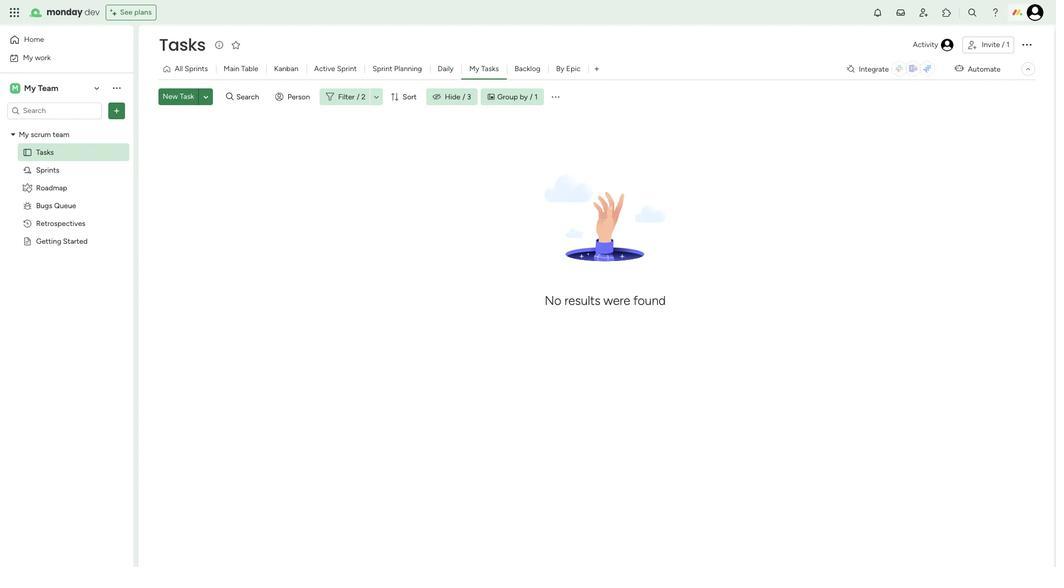 Task type: describe. For each thing, give the bounding box(es) containing it.
see plans button
[[106, 5, 156, 20]]

maria williams image
[[1027, 4, 1044, 21]]

workspace selection element
[[10, 82, 60, 94]]

person
[[288, 92, 310, 101]]

invite
[[982, 40, 1000, 49]]

show board description image
[[213, 40, 226, 50]]

daily button
[[430, 61, 461, 77]]

collapse board header image
[[1024, 65, 1033, 73]]

1 sprint from the left
[[337, 64, 357, 73]]

main table
[[224, 64, 258, 73]]

/ right 'by'
[[530, 92, 533, 101]]

work
[[35, 53, 51, 62]]

see
[[120, 8, 133, 17]]

filter
[[338, 92, 355, 101]]

active
[[314, 64, 335, 73]]

sprints inside list box
[[36, 166, 59, 174]]

kanban
[[274, 64, 298, 73]]

all
[[175, 64, 183, 73]]

invite / 1
[[982, 40, 1010, 49]]

team
[[53, 130, 69, 139]]

help image
[[990, 7, 1001, 18]]

automate
[[968, 65, 1001, 73]]

public board image
[[22, 147, 32, 157]]

bugs
[[36, 201, 52, 210]]

no
[[545, 293, 561, 308]]

all sprints button
[[158, 61, 216, 77]]

new task button
[[158, 88, 198, 105]]

1 horizontal spatial tasks
[[159, 33, 206, 56]]

sort
[[403, 92, 417, 101]]

1 inside button
[[1006, 40, 1010, 49]]

monday
[[47, 6, 82, 18]]

menu image
[[550, 92, 561, 102]]

dev
[[85, 6, 100, 18]]

/ for 1
[[1002, 40, 1005, 49]]

table
[[241, 64, 258, 73]]

group
[[497, 92, 518, 101]]

epic
[[566, 64, 581, 73]]

workspace image
[[10, 82, 20, 94]]

autopilot image
[[955, 62, 964, 75]]

invite / 1 button
[[962, 37, 1014, 53]]

main
[[224, 64, 239, 73]]

caret down image
[[11, 131, 15, 138]]

2 vertical spatial tasks
[[36, 148, 54, 157]]

my for my scrum team
[[19, 130, 29, 139]]

search everything image
[[967, 7, 978, 18]]

integrate
[[859, 65, 889, 73]]

retrospectives
[[36, 219, 85, 228]]

public board image
[[22, 236, 32, 246]]

getting
[[36, 237, 61, 246]]

my for my tasks
[[469, 64, 479, 73]]

monday dev
[[47, 6, 100, 18]]

inbox image
[[895, 7, 906, 18]]

invite members image
[[919, 7, 929, 18]]

sprint planning button
[[365, 61, 430, 77]]

daily
[[438, 64, 454, 73]]



Task type: locate. For each thing, give the bounding box(es) containing it.
by
[[520, 92, 528, 101]]

active sprint
[[314, 64, 357, 73]]

sort button
[[386, 88, 423, 105]]

my
[[23, 53, 33, 62], [469, 64, 479, 73], [24, 83, 36, 93], [19, 130, 29, 139]]

roadmap
[[36, 183, 67, 192]]

started
[[63, 237, 88, 246]]

arrow down image
[[370, 90, 383, 103]]

0 horizontal spatial 1
[[535, 92, 538, 101]]

2 horizontal spatial tasks
[[481, 64, 499, 73]]

1 right the invite
[[1006, 40, 1010, 49]]

my inside list box
[[19, 130, 29, 139]]

1 vertical spatial tasks
[[481, 64, 499, 73]]

tasks inside button
[[481, 64, 499, 73]]

Search field
[[234, 89, 265, 104]]

filter / 2
[[338, 92, 366, 101]]

3
[[467, 92, 471, 101]]

1 horizontal spatial 1
[[1006, 40, 1010, 49]]

0 horizontal spatial sprint
[[337, 64, 357, 73]]

plans
[[134, 8, 152, 17]]

my scrum team
[[19, 130, 69, 139]]

getting started
[[36, 237, 88, 246]]

2
[[361, 92, 366, 101]]

options image
[[1021, 38, 1033, 51]]

my for my work
[[23, 53, 33, 62]]

home
[[24, 35, 44, 44]]

1 vertical spatial sprints
[[36, 166, 59, 174]]

options image
[[111, 105, 122, 116]]

my right workspace image
[[24, 83, 36, 93]]

my inside button
[[469, 64, 479, 73]]

notifications image
[[872, 7, 883, 18]]

home button
[[6, 31, 112, 48]]

team
[[38, 83, 58, 93]]

/
[[1002, 40, 1005, 49], [357, 92, 360, 101], [462, 92, 465, 101], [530, 92, 533, 101]]

tasks up group
[[481, 64, 499, 73]]

/ for 2
[[357, 92, 360, 101]]

found
[[633, 293, 666, 308]]

0 vertical spatial sprints
[[185, 64, 208, 73]]

select product image
[[9, 7, 20, 18]]

/ for 3
[[462, 92, 465, 101]]

/ right the invite
[[1002, 40, 1005, 49]]

apps image
[[942, 7, 952, 18]]

my inside button
[[23, 53, 33, 62]]

sprint planning
[[373, 64, 422, 73]]

0 vertical spatial 1
[[1006, 40, 1010, 49]]

Search in workspace field
[[22, 105, 87, 117]]

tasks up all on the left top of the page
[[159, 33, 206, 56]]

backlog
[[515, 64, 540, 73]]

scrum
[[31, 130, 51, 139]]

my team
[[24, 83, 58, 93]]

were
[[604, 293, 630, 308]]

1 horizontal spatial sprint
[[373, 64, 392, 73]]

my work
[[23, 53, 51, 62]]

list box
[[0, 123, 133, 391]]

no results were found
[[545, 293, 666, 308]]

0 horizontal spatial tasks
[[36, 148, 54, 157]]

0 vertical spatial tasks
[[159, 33, 206, 56]]

list box containing my scrum team
[[0, 123, 133, 391]]

sprints right all on the left top of the page
[[185, 64, 208, 73]]

hide
[[445, 92, 460, 101]]

sprints up roadmap
[[36, 166, 59, 174]]

bugs queue
[[36, 201, 76, 210]]

new
[[163, 92, 178, 101]]

group by / 1
[[497, 92, 538, 101]]

results
[[564, 293, 600, 308]]

my work button
[[6, 49, 112, 66]]

no results image
[[545, 174, 666, 280]]

/ left 2
[[357, 92, 360, 101]]

/ left 3
[[462, 92, 465, 101]]

option
[[0, 125, 133, 127]]

my tasks button
[[461, 61, 507, 77]]

main table button
[[216, 61, 266, 77]]

person button
[[271, 88, 316, 105]]

1 vertical spatial 1
[[535, 92, 538, 101]]

Tasks field
[[156, 33, 208, 56]]

by epic
[[556, 64, 581, 73]]

sprints
[[185, 64, 208, 73], [36, 166, 59, 174]]

v2 search image
[[226, 91, 234, 103]]

sprints inside button
[[185, 64, 208, 73]]

my inside workspace selection element
[[24, 83, 36, 93]]

activity button
[[909, 37, 958, 53]]

dapulse integrations image
[[847, 65, 855, 73]]

my left work
[[23, 53, 33, 62]]

sprint left planning
[[373, 64, 392, 73]]

sprint
[[337, 64, 357, 73], [373, 64, 392, 73]]

1 horizontal spatial sprints
[[185, 64, 208, 73]]

my for my team
[[24, 83, 36, 93]]

1
[[1006, 40, 1010, 49], [535, 92, 538, 101]]

planning
[[394, 64, 422, 73]]

hide / 3
[[445, 92, 471, 101]]

see plans
[[120, 8, 152, 17]]

0 horizontal spatial sprints
[[36, 166, 59, 174]]

task
[[180, 92, 194, 101]]

queue
[[54, 201, 76, 210]]

add to favorites image
[[231, 39, 241, 50]]

my right "caret down" 'image'
[[19, 130, 29, 139]]

my tasks
[[469, 64, 499, 73]]

sprint right active
[[337, 64, 357, 73]]

angle down image
[[203, 93, 208, 101]]

tasks right public board icon
[[36, 148, 54, 157]]

m
[[12, 83, 18, 92]]

by epic button
[[548, 61, 588, 77]]

2 sprint from the left
[[373, 64, 392, 73]]

all sprints
[[175, 64, 208, 73]]

/ inside button
[[1002, 40, 1005, 49]]

backlog button
[[507, 61, 548, 77]]

tasks
[[159, 33, 206, 56], [481, 64, 499, 73], [36, 148, 54, 157]]

active sprint button
[[306, 61, 365, 77]]

by
[[556, 64, 564, 73]]

workspace options image
[[111, 83, 122, 93]]

activity
[[913, 40, 938, 49]]

1 right 'by'
[[535, 92, 538, 101]]

new task
[[163, 92, 194, 101]]

kanban button
[[266, 61, 306, 77]]

my up 3
[[469, 64, 479, 73]]

add view image
[[595, 65, 599, 73]]



Task type: vqa. For each thing, say whether or not it's contained in the screenshot.
second Open from the bottom of the page
no



